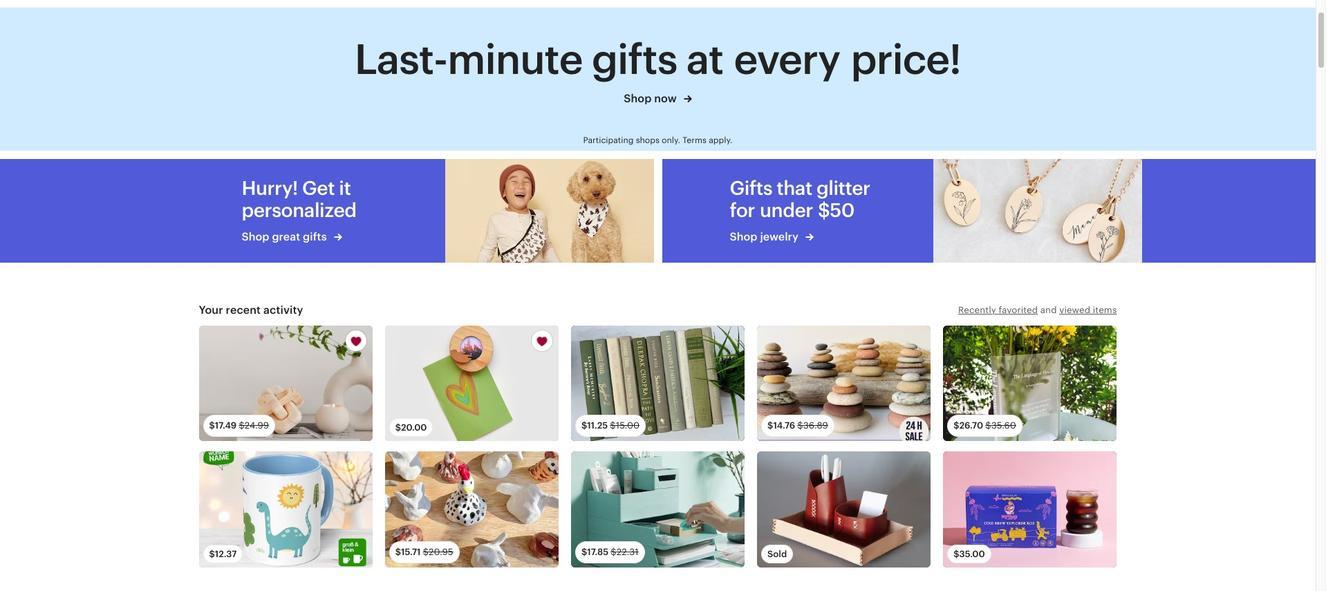 Task type: describe. For each thing, give the bounding box(es) containing it.
$ 11.25 $ 15.00
[[582, 421, 640, 431]]

shop jewelry link
[[730, 229, 878, 245]]

cold brew world coffee kit, ready to brew in mesh bags (ground), eco-friendly and sustainable, coffee lovers gift, fresh and delicious image
[[944, 452, 1117, 568]]

11.25
[[587, 421, 608, 431]]

earth tone decor books, neutral decor books, cream and sage decorative book stack, neutral books for decorating, green decor books image
[[571, 326, 745, 441]]

20.00
[[401, 423, 427, 433]]

get
[[302, 177, 335, 199]]

children's cup with name and dinosaur for boys and girls as a gift for children - dino cup individual gift - handmade by lomi® image
[[199, 452, 373, 568]]

at every price!
[[687, 36, 962, 83]]

shop great gifts
[[242, 230, 330, 243]]

shop jewelry
[[730, 230, 802, 243]]

your recent activity
[[199, 303, 303, 317]]

terms apply.
[[683, 135, 733, 145]]

gifts that glitter for under $50
[[730, 177, 871, 221]]

shop now link
[[355, 91, 962, 107]]

minute
[[448, 36, 583, 83]]

modern farmhouse inspired wood chain 3 link decor for living room, coffee table decor, bookshelf decor, housewarming gift, mothers day gift image
[[199, 326, 373, 441]]

shops
[[636, 135, 660, 145]]

12.37
[[215, 549, 237, 559]]

personalized
[[242, 199, 357, 221]]

recently favorited link
[[959, 305, 1038, 315]]

participating
[[583, 135, 634, 145]]

hurry!
[[242, 177, 298, 199]]

36.89
[[804, 421, 829, 431]]

15.71
[[401, 547, 421, 557]]

24.99
[[245, 421, 269, 431]]

$ 26.70 $ 35.60
[[954, 421, 1017, 431]]

your
[[199, 303, 223, 317]]

$ 17.85 $ 22.31
[[582, 547, 639, 557]]

items
[[1093, 305, 1117, 315]]

last-minute gifts at every price!
[[355, 36, 962, 83]]

$ 17.49 $ 24.99
[[209, 421, 269, 431]]

shop for at every price!
[[624, 92, 652, 105]]

viewed items link
[[1060, 305, 1117, 315]]

shop for personalized
[[242, 230, 269, 243]]

shop for for under $50
[[730, 230, 758, 243]]

participating shops only. terms apply.
[[583, 135, 733, 145]]

14.76
[[774, 421, 795, 431]]

17.85
[[587, 547, 609, 557]]



Task type: vqa. For each thing, say whether or not it's contained in the screenshot.
activity
yes



Task type: locate. For each thing, give the bounding box(es) containing it.
20.95
[[429, 547, 454, 557]]

great
[[272, 230, 300, 243]]

it
[[339, 177, 351, 199]]

for under $50
[[730, 199, 855, 221]]

that
[[777, 177, 813, 199]]

shop
[[624, 92, 652, 105], [242, 230, 269, 243], [730, 230, 758, 243]]

$ 12.37
[[209, 549, 237, 559]]

favorited
[[999, 305, 1038, 315]]

acrylic book vase for flowers bookshelf decor modern home decor for book and flower lovers gifts for events, birthdays, and housewarmings image
[[944, 326, 1117, 441]]

recently
[[959, 305, 997, 315]]

3 piece minimalist desk organizer set, office organizer set, stationary organizer set, leather pen holder, leather tray image
[[757, 452, 931, 568]]

wismen magnets image
[[385, 326, 559, 441]]

$ 20.00
[[395, 423, 427, 433]]

1 horizontal spatial shop
[[624, 92, 652, 105]]

35.60
[[992, 421, 1017, 431]]

0 horizontal spatial shop
[[242, 230, 269, 243]]

$ 14.76 $ 36.89
[[768, 421, 829, 431]]

now
[[654, 92, 677, 105]]

$ 15.71 $ 20.95
[[395, 547, 454, 557]]

desk decor aesthetic, bathroom decor for shelf, mantel decor farmhouse, zen decor living room, shelf decor objects boho, coffee table decor image
[[757, 326, 931, 441]]

1 horizontal spatial gifts
[[592, 36, 677, 83]]

jewelry
[[760, 230, 799, 243]]

glitter
[[817, 177, 871, 199]]

a young boy shown wearing an alphabet printed fanny pack next to his dog wearing a neck bandana featuring the matching design. image
[[445, 159, 654, 263]]

22.31
[[617, 547, 639, 557]]

viewed
[[1060, 305, 1091, 315]]

hurry! get it personalized
[[242, 177, 357, 221]]

shop now
[[624, 92, 680, 105]]

recent
[[226, 303, 261, 317]]

0 vertical spatial gifts
[[592, 36, 677, 83]]

shop left great
[[242, 230, 269, 243]]

gifts up shop now
[[592, 36, 677, 83]]

26.70
[[960, 421, 984, 431]]

gifts
[[730, 177, 773, 199]]

four stainless steel oval plate necklaces shown in gold featuring personalized birth flowers and one with a custom name written in a cursive font. image
[[933, 159, 1142, 263]]

gifts
[[592, 36, 677, 83], [303, 230, 327, 243]]

and
[[1041, 305, 1057, 315]]

$
[[209, 421, 215, 431], [239, 421, 245, 431], [582, 421, 587, 431], [610, 421, 616, 431], [768, 421, 774, 431], [798, 421, 804, 431], [954, 421, 960, 431], [986, 421, 992, 431], [395, 423, 401, 433], [395, 547, 401, 557], [423, 547, 429, 557], [582, 547, 587, 557], [611, 547, 617, 557], [209, 549, 215, 559], [954, 549, 960, 559]]

activity
[[264, 303, 303, 317]]

17.49
[[215, 421, 237, 431]]

gifts for minute
[[592, 36, 677, 83]]

35.00
[[960, 549, 985, 559]]

sold link
[[757, 452, 931, 590]]

shop inside "link"
[[624, 92, 652, 105]]

2 horizontal spatial shop
[[730, 230, 758, 243]]

1 vertical spatial gifts
[[303, 230, 327, 243]]

$ 35.00
[[954, 549, 985, 559]]

15.00
[[616, 421, 640, 431]]

diy pinch pot animals air dry clay kit / ages 5+ / kinder crafts / party craft / fall craft / birthday gift / holiday gift / farm animals image
[[385, 452, 559, 568]]

gifts for great
[[303, 230, 327, 243]]

gifts right great
[[303, 230, 327, 243]]

0 horizontal spatial gifts
[[303, 230, 327, 243]]

only.
[[662, 135, 681, 145]]

sold
[[768, 549, 787, 559]]

shop left now
[[624, 92, 652, 105]]

last-
[[355, 36, 448, 83]]

shop great gifts link
[[242, 229, 390, 245]]

recently favorited and viewed items
[[959, 305, 1117, 315]]

shop left jewelry
[[730, 230, 758, 243]]

a4 paper organizer, document rack, table desk storage, stationary storage box, waterproof stationary organizer, accessory holder image
[[571, 452, 745, 568]]



